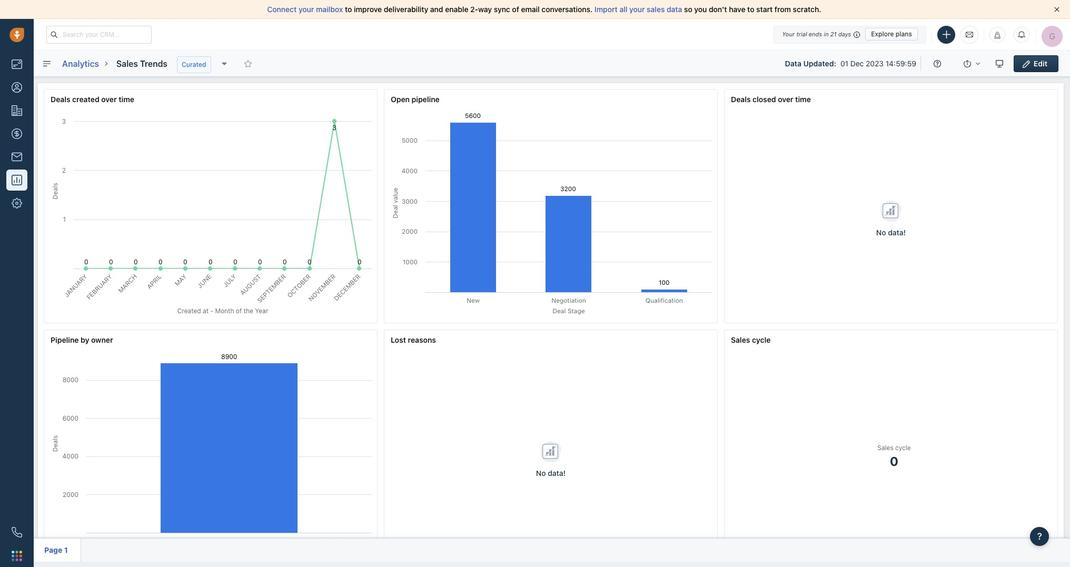 Task type: vqa. For each thing, say whether or not it's contained in the screenshot.
Widgetz.io (sample)
no



Task type: locate. For each thing, give the bounding box(es) containing it.
your
[[782, 31, 795, 37]]

you
[[694, 5, 707, 14]]

conversations.
[[542, 5, 593, 14]]

to right mailbox
[[345, 5, 352, 14]]

1 horizontal spatial to
[[747, 5, 754, 14]]

to
[[345, 5, 352, 14], [747, 5, 754, 14]]

close image
[[1054, 7, 1060, 12]]

way
[[478, 5, 492, 14]]

so
[[684, 5, 692, 14]]

connect your mailbox link
[[267, 5, 345, 14]]

your right all
[[629, 5, 645, 14]]

explore plans
[[871, 30, 912, 38]]

import
[[595, 5, 618, 14]]

to left 'start'
[[747, 5, 754, 14]]

phone image
[[12, 527, 22, 538]]

of
[[512, 5, 519, 14]]

your left mailbox
[[299, 5, 314, 14]]

0 horizontal spatial your
[[299, 5, 314, 14]]

0 horizontal spatial to
[[345, 5, 352, 14]]

connect your mailbox to improve deliverability and enable 2-way sync of email conversations. import all your sales data so you don't have to start from scratch.
[[267, 5, 821, 14]]

start
[[756, 5, 773, 14]]

connect
[[267, 5, 297, 14]]

sync
[[494, 5, 510, 14]]

1 horizontal spatial your
[[629, 5, 645, 14]]

improve
[[354, 5, 382, 14]]

what's new image
[[994, 31, 1001, 39]]

plans
[[896, 30, 912, 38]]

2-
[[470, 5, 478, 14]]

mailbox
[[316, 5, 343, 14]]

your
[[299, 5, 314, 14], [629, 5, 645, 14]]

Search your CRM... text field
[[46, 26, 152, 43]]

your trial ends in 21 days
[[782, 31, 851, 37]]

have
[[729, 5, 746, 14]]

sales
[[647, 5, 665, 14]]



Task type: describe. For each thing, give the bounding box(es) containing it.
all
[[620, 5, 628, 14]]

send email image
[[966, 30, 973, 39]]

trial
[[797, 31, 807, 37]]

import all your sales data link
[[595, 5, 684, 14]]

2 your from the left
[[629, 5, 645, 14]]

1 to from the left
[[345, 5, 352, 14]]

1 your from the left
[[299, 5, 314, 14]]

data
[[667, 5, 682, 14]]

scratch.
[[793, 5, 821, 14]]

explore
[[871, 30, 894, 38]]

in
[[824, 31, 829, 37]]

21
[[830, 31, 837, 37]]

don't
[[709, 5, 727, 14]]

email
[[521, 5, 540, 14]]

deliverability
[[384, 5, 428, 14]]

enable
[[445, 5, 468, 14]]

phone element
[[6, 522, 27, 543]]

freshworks switcher image
[[12, 551, 22, 561]]

days
[[838, 31, 851, 37]]

2 to from the left
[[747, 5, 754, 14]]

from
[[775, 5, 791, 14]]

and
[[430, 5, 443, 14]]

ends
[[809, 31, 822, 37]]

explore plans link
[[865, 28, 918, 41]]



